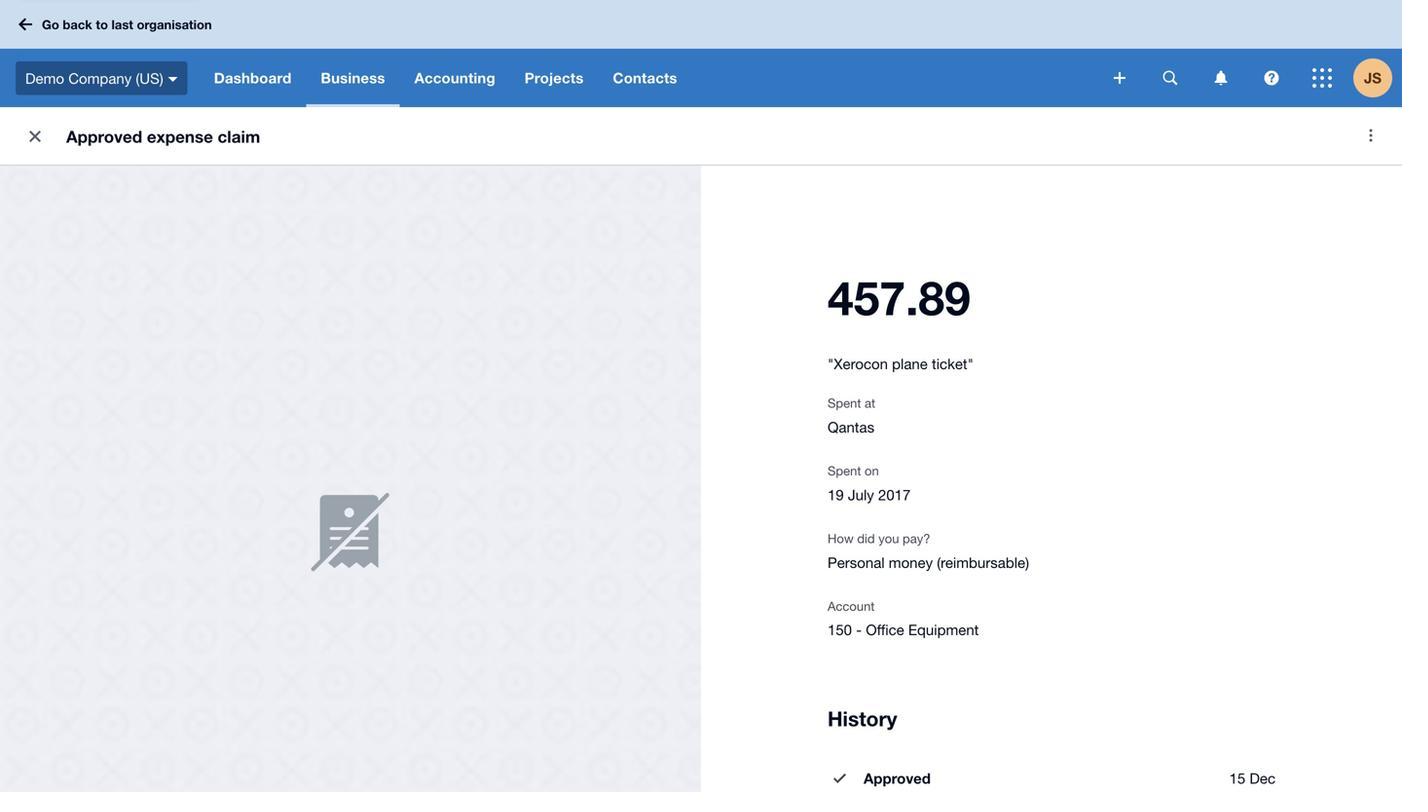 Task type: locate. For each thing, give the bounding box(es) containing it.
see more options image
[[1352, 116, 1391, 155]]

money
[[889, 554, 933, 571]]

ticket"
[[932, 355, 974, 372]]

banner
[[0, 0, 1403, 107]]

-
[[857, 621, 862, 638]]

go
[[42, 17, 59, 32]]

0 horizontal spatial svg image
[[19, 18, 32, 31]]

demo company (us) button
[[0, 49, 199, 107]]

1 horizontal spatial svg image
[[168, 77, 178, 82]]

spent inside spent on 19 july 2017
[[828, 463, 862, 478]]

spent
[[828, 396, 862, 411], [828, 463, 862, 478]]

1 spent from the top
[[828, 396, 862, 411]]

svg image inside demo company (us) popup button
[[168, 77, 178, 82]]

1 vertical spatial approved
[[864, 770, 931, 787]]

organisation
[[137, 17, 212, 32]]

svg image
[[1313, 68, 1333, 88], [1215, 71, 1228, 85], [1265, 71, 1280, 85], [1115, 72, 1126, 84]]

contacts button
[[599, 49, 692, 107]]

svg image inside the "go back to last organisation" link
[[19, 18, 32, 31]]

spent up 'qantas'
[[828, 396, 862, 411]]

demo company (us)
[[25, 69, 163, 86]]

approved expense claim
[[66, 127, 260, 146]]

last
[[112, 17, 133, 32]]

business button
[[306, 49, 400, 107]]

svg image
[[19, 18, 32, 31], [1164, 71, 1178, 85], [168, 77, 178, 82]]

july
[[848, 486, 875, 503]]

pay?
[[903, 531, 931, 546]]

company
[[68, 69, 132, 86]]

account 150 - office equipment
[[828, 599, 980, 638]]

you
[[879, 531, 900, 546]]

0 horizontal spatial approved
[[66, 127, 142, 146]]

2 horizontal spatial svg image
[[1164, 71, 1178, 85]]

contacts
[[613, 69, 678, 87]]

spent on 19 july 2017
[[828, 463, 911, 503]]

demo
[[25, 69, 64, 86]]

approved
[[66, 127, 142, 146], [864, 770, 931, 787]]

js
[[1365, 69, 1382, 87]]

dashboard link
[[199, 49, 306, 107]]

1 vertical spatial spent
[[828, 463, 862, 478]]

spent at qantas
[[828, 396, 876, 435]]

1 horizontal spatial approved
[[864, 770, 931, 787]]

spent inside spent at qantas
[[828, 396, 862, 411]]

how
[[828, 531, 854, 546]]

approved for approved
[[864, 770, 931, 787]]

dashboard
[[214, 69, 292, 87]]

0 vertical spatial spent
[[828, 396, 862, 411]]

"xerocon plane ticket"
[[828, 355, 974, 372]]

go back to last organisation link
[[12, 7, 224, 42]]

"xerocon
[[828, 355, 888, 372]]

office
[[866, 621, 905, 638]]

did
[[858, 531, 875, 546]]

equipment
[[909, 621, 980, 638]]

spent up '19'
[[828, 463, 862, 478]]

approved down company
[[66, 127, 142, 146]]

2 spent from the top
[[828, 463, 862, 478]]

business
[[321, 69, 385, 87]]

0 vertical spatial approved
[[66, 127, 142, 146]]

457.89
[[828, 269, 971, 325]]

approved down the history at the bottom of the page
[[864, 770, 931, 787]]



Task type: vqa. For each thing, say whether or not it's contained in the screenshot.
bottommost approved
yes



Task type: describe. For each thing, give the bounding box(es) containing it.
how did you pay? personal money (reimbursable)
[[828, 531, 1030, 571]]

js button
[[1354, 49, 1403, 107]]

accounting button
[[400, 49, 510, 107]]

15
[[1230, 770, 1246, 787]]

back
[[63, 17, 92, 32]]

projects
[[525, 69, 584, 87]]

claim
[[218, 127, 260, 146]]

banner containing dashboard
[[0, 0, 1403, 107]]

approved for approved expense claim
[[66, 127, 142, 146]]

spent for 19
[[828, 463, 862, 478]]

history
[[828, 706, 898, 731]]

qantas
[[828, 418, 875, 435]]

(us)
[[136, 69, 163, 86]]

account
[[828, 599, 875, 614]]

150
[[828, 621, 852, 638]]

spent for qantas
[[828, 396, 862, 411]]

(reimbursable)
[[937, 554, 1030, 571]]

to
[[96, 17, 108, 32]]

dec
[[1250, 770, 1276, 787]]

15 dec
[[1230, 770, 1276, 787]]

plane
[[893, 355, 928, 372]]

at
[[865, 396, 876, 411]]

personal
[[828, 554, 885, 571]]

accounting
[[415, 69, 496, 87]]

close image
[[16, 117, 55, 156]]

on
[[865, 463, 879, 478]]

2017
[[879, 486, 911, 503]]

projects button
[[510, 49, 599, 107]]

go back to last organisation
[[42, 17, 212, 32]]

expense
[[147, 127, 213, 146]]

19
[[828, 486, 844, 503]]



